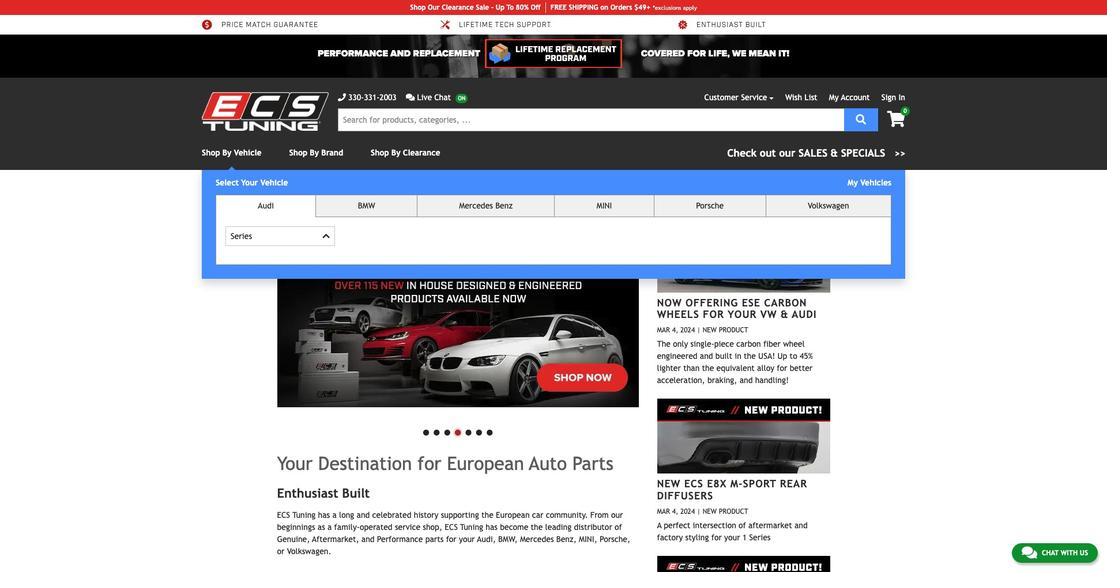 Task type: vqa. For each thing, say whether or not it's contained in the screenshot.
Schwaben Professional Scan Tools IMAGE on the top
no



Task type: locate. For each thing, give the bounding box(es) containing it.
series right 1
[[749, 533, 771, 542]]

1 horizontal spatial clearance
[[442, 3, 474, 12]]

built
[[342, 486, 370, 501]]

comments image inside chat with us link
[[1022, 546, 1037, 560]]

of up 1
[[739, 521, 746, 530]]

chat left with at the bottom of page
[[1042, 550, 1059, 558]]

2 by from the left
[[310, 148, 319, 157]]

for down intersection
[[711, 533, 722, 542]]

2 horizontal spatial by
[[391, 148, 401, 157]]

and down equivalent
[[740, 376, 753, 385]]

1 vertical spatial comments image
[[1022, 546, 1037, 560]]

1 vertical spatial up
[[778, 352, 787, 361]]

wish list
[[785, 93, 817, 102]]

1 horizontal spatial up
[[778, 352, 787, 361]]

product for your
[[719, 327, 748, 335]]

clearance
[[442, 3, 474, 12], [403, 148, 440, 157]]

product up piece
[[719, 327, 748, 335]]

built inside mar 4, 2024 | new product the only single-piece carbon fiber wheel engineered and built in the usa! up to 45% lighter than the equivalent alloy for better acceleration, braking, and handling!
[[715, 352, 732, 361]]

and right aftermarket
[[795, 521, 808, 530]]

to
[[790, 352, 797, 361]]

1 horizontal spatial enthusiast
[[697, 21, 743, 30]]

0 vertical spatial enthusiast
[[697, 21, 743, 30]]

shop for shop by brand
[[289, 148, 307, 157]]

sign in link
[[882, 93, 905, 102]]

search image
[[856, 114, 866, 124]]

ese
[[742, 297, 761, 309]]

by left brand on the left of page
[[310, 148, 319, 157]]

and down operated
[[361, 535, 375, 545]]

1 horizontal spatial series
[[749, 533, 771, 542]]

1 vertical spatial a
[[328, 523, 332, 532]]

0 horizontal spatial &
[[781, 308, 789, 321]]

we
[[732, 48, 746, 59]]

off
[[531, 3, 541, 12]]

new inside mar 4, 2024 | new product a perfect intersection of aftermarket and factory styling for your 1 series
[[703, 508, 717, 516]]

product inside mar 4, 2024 | new product the only single-piece carbon fiber wheel engineered and built in the usa! up to 45% lighter than the equivalent alloy for better acceleration, braking, and handling!
[[719, 327, 748, 335]]

the up audi,
[[481, 511, 493, 520]]

1 vertical spatial built
[[715, 352, 732, 361]]

0 vertical spatial audi
[[258, 201, 274, 210]]

up left 'to'
[[778, 352, 787, 361]]

0 horizontal spatial a
[[328, 523, 332, 532]]

new ecs e8x m-sport rear diffusers link
[[657, 478, 807, 502]]

1 horizontal spatial by
[[310, 148, 319, 157]]

| inside mar 4, 2024 | new product a perfect intersection of aftermarket and factory styling for your 1 series
[[697, 508, 701, 516]]

perfect
[[664, 521, 690, 530]]

1 horizontal spatial comments image
[[1022, 546, 1037, 560]]

for
[[703, 308, 724, 321]]

1 vertical spatial vehicle
[[260, 178, 288, 187]]

1 vertical spatial tuning
[[460, 523, 483, 532]]

has up audi,
[[486, 523, 498, 532]]

mercedes left benz
[[459, 201, 493, 210]]

0 horizontal spatial enthusiast
[[277, 486, 338, 501]]

0 horizontal spatial my
[[829, 93, 839, 102]]

0 horizontal spatial up
[[496, 3, 505, 12]]

beginnings
[[277, 523, 315, 532]]

•
[[421, 420, 431, 443], [431, 420, 442, 443], [442, 420, 453, 443], [453, 420, 463, 443], [463, 420, 474, 443], [474, 420, 484, 443], [484, 420, 495, 443]]

ecs news
[[713, 198, 774, 213]]

new up intersection
[[703, 508, 717, 516]]

by for brand
[[310, 148, 319, 157]]

shop left brand on the left of page
[[289, 148, 307, 157]]

1 horizontal spatial &
[[831, 147, 838, 159]]

tuning down supporting
[[460, 523, 483, 532]]

chat with us
[[1042, 550, 1088, 558]]

6 • from the left
[[474, 420, 484, 443]]

alloy
[[757, 364, 774, 373]]

1 • from the left
[[421, 420, 431, 443]]

new inside mar 4, 2024 | new product the only single-piece carbon fiber wheel engineered and built in the usa! up to 45% lighter than the equivalent alloy for better acceleration, braking, and handling!
[[703, 327, 717, 335]]

| up single-
[[697, 327, 701, 335]]

2024 up only
[[680, 327, 695, 335]]

0 vertical spatial series
[[231, 232, 252, 241]]

3 by from the left
[[391, 148, 401, 157]]

up inside mar 4, 2024 | new product the only single-piece carbon fiber wheel engineered and built in the usa! up to 45% lighter than the equivalent alloy for better acceleration, braking, and handling!
[[778, 352, 787, 361]]

our
[[611, 511, 623, 520]]

shop left "our"
[[410, 3, 426, 12]]

chat right "live"
[[434, 93, 451, 102]]

0 vertical spatial new
[[703, 327, 717, 335]]

view all
[[798, 203, 825, 209]]

phone image
[[338, 93, 346, 101]]

product down new ecs e8x m-sport rear diffusers 'link'
[[719, 508, 748, 516]]

1 vertical spatial 2024
[[680, 508, 695, 516]]

audi up wheel
[[792, 308, 817, 321]]

1 vertical spatial enthusiast
[[277, 486, 338, 501]]

0 horizontal spatial audi
[[258, 201, 274, 210]]

0 horizontal spatial your
[[241, 178, 258, 187]]

0 horizontal spatial clearance
[[403, 148, 440, 157]]

enthusiast built link
[[677, 20, 766, 30]]

supporting
[[441, 511, 479, 520]]

1 vertical spatial mar
[[657, 508, 670, 516]]

0 horizontal spatial chat
[[434, 93, 451, 102]]

1 vertical spatial chat
[[1042, 550, 1059, 558]]

by up select
[[222, 148, 232, 157]]

1 vertical spatial clearance
[[403, 148, 440, 157]]

shop by vehicle
[[202, 148, 262, 157]]

shop for shop by clearance
[[371, 148, 389, 157]]

mini
[[597, 201, 612, 210]]

built down piece
[[715, 352, 732, 361]]

generic - monthly recap image
[[277, 198, 639, 408]]

mar up the
[[657, 327, 670, 335]]

factory
[[657, 533, 683, 542]]

porsche
[[696, 201, 724, 210]]

1 horizontal spatial tuning
[[460, 523, 483, 532]]

your left 1
[[724, 533, 740, 542]]

product
[[719, 327, 748, 335], [719, 508, 748, 516]]

1 product from the top
[[719, 327, 748, 335]]

1 horizontal spatial your
[[724, 533, 740, 542]]

for down • • • • • • •
[[418, 453, 441, 474]]

1 vertical spatial your
[[728, 308, 757, 321]]

audi inside 'tab list'
[[258, 201, 274, 210]]

1 horizontal spatial audi
[[792, 308, 817, 321]]

by for vehicle
[[222, 148, 232, 157]]

1 vertical spatial product
[[719, 508, 748, 516]]

0 horizontal spatial your
[[459, 535, 475, 545]]

2 2024 from the top
[[680, 508, 695, 516]]

customer service button
[[704, 92, 774, 104]]

product for diffusers
[[719, 508, 748, 516]]

0 vertical spatial product
[[719, 327, 748, 335]]

& right vw on the right of the page
[[781, 308, 789, 321]]

comments image inside live chat link
[[406, 93, 415, 101]]

1 mar from the top
[[657, 327, 670, 335]]

sport
[[743, 478, 776, 490]]

series inside mar 4, 2024 | new product a perfect intersection of aftermarket and factory styling for your 1 series
[[749, 533, 771, 542]]

enthusiast
[[697, 21, 743, 30], [277, 486, 338, 501]]

ecs tuning has a long and celebrated history supporting the european car community. from our beginnings as a family-operated service shop, ecs tuning has become the leading distributor of genuine, aftermarket, and performance parts for your audi, bmw, mercedes benz, mini, porsche, or volkswagen.
[[277, 511, 630, 557]]

free
[[551, 3, 567, 12]]

performance
[[377, 535, 423, 545]]

0 horizontal spatial has
[[318, 511, 330, 520]]

or
[[277, 547, 285, 557]]

2 vertical spatial new
[[703, 508, 717, 516]]

mar up a
[[657, 508, 670, 516]]

4, inside mar 4, 2024 | new product a perfect intersection of aftermarket and factory styling for your 1 series
[[672, 508, 678, 516]]

mar 4, 2024 | new product the only single-piece carbon fiber wheel engineered and built in the usa! up to 45% lighter than the equivalent alloy for better acceleration, braking, and handling!
[[657, 327, 813, 385]]

4, up perfect
[[672, 508, 678, 516]]

ecs
[[713, 198, 736, 213], [684, 478, 703, 490], [277, 511, 290, 520], [445, 523, 458, 532]]

now
[[657, 297, 682, 309]]

series down select your vehicle
[[231, 232, 252, 241]]

comments image left "live"
[[406, 93, 415, 101]]

select your vehicle
[[216, 178, 288, 187]]

0 vertical spatial mercedes
[[459, 201, 493, 210]]

clearance for our
[[442, 3, 474, 12]]

by down 2003
[[391, 148, 401, 157]]

and inside mar 4, 2024 | new product a perfect intersection of aftermarket and factory styling for your 1 series
[[795, 521, 808, 530]]

4,
[[672, 327, 678, 335], [672, 508, 678, 516]]

0 vertical spatial |
[[697, 327, 701, 335]]

1 vertical spatial audi
[[792, 308, 817, 321]]

1 horizontal spatial of
[[739, 521, 746, 530]]

price match guarantee
[[221, 21, 318, 30]]

fiber
[[763, 340, 781, 349]]

0 vertical spatial clearance
[[442, 3, 474, 12]]

offering
[[686, 297, 738, 309]]

shop by brand
[[289, 148, 343, 157]]

new up perfect
[[657, 478, 681, 490]]

audi inside now offering ese carbon wheels for your vw & audi
[[792, 308, 817, 321]]

up right -
[[496, 3, 505, 12]]

only
[[673, 340, 688, 349]]

mercedes down car
[[520, 535, 554, 545]]

sign
[[882, 93, 896, 102]]

-
[[491, 3, 494, 12]]

european up the become
[[496, 511, 530, 520]]

0 horizontal spatial of
[[615, 523, 622, 532]]

80%
[[516, 3, 529, 12]]

330-331-2003 link
[[338, 92, 397, 104]]

1 vertical spatial |
[[697, 508, 701, 516]]

1 horizontal spatial my
[[848, 178, 858, 187]]

chat inside chat with us link
[[1042, 550, 1059, 558]]

destination
[[318, 453, 412, 474]]

ecs left 'news'
[[713, 198, 736, 213]]

product inside mar 4, 2024 | new product a perfect intersection of aftermarket and factory styling for your 1 series
[[719, 508, 748, 516]]

2 product from the top
[[719, 508, 748, 516]]

my left account
[[829, 93, 839, 102]]

in
[[735, 352, 741, 361]]

1 horizontal spatial mercedes
[[520, 535, 554, 545]]

covered for life, we mean it!
[[641, 48, 789, 59]]

enthusiast built
[[697, 21, 766, 30]]

1 horizontal spatial a
[[332, 511, 337, 520]]

with
[[1061, 550, 1078, 558]]

vehicle up select your vehicle
[[234, 148, 262, 157]]

0 horizontal spatial series
[[231, 232, 252, 241]]

community.
[[546, 511, 588, 520]]

0 vertical spatial 4,
[[672, 327, 678, 335]]

2 horizontal spatial your
[[728, 308, 757, 321]]

audi
[[258, 201, 274, 210], [792, 308, 817, 321]]

new inside new ecs e8x m-sport rear diffusers
[[657, 478, 681, 490]]

shop for shop by vehicle
[[202, 148, 220, 157]]

Search text field
[[338, 108, 844, 131]]

2024 inside mar 4, 2024 | new product a perfect intersection of aftermarket and factory styling for your 1 series
[[680, 508, 695, 516]]

your inside ecs tuning has a long and celebrated history supporting the european car community. from our beginnings as a family-operated service shop, ecs tuning has become the leading distributor of genuine, aftermarket, and performance parts for your audi, bmw, mercedes benz, mini, porsche, or volkswagen.
[[459, 535, 475, 545]]

live chat
[[417, 93, 451, 102]]

shop up select
[[202, 148, 220, 157]]

mercedes benz
[[459, 201, 513, 210]]

of down our
[[615, 523, 622, 532]]

tab list
[[216, 195, 891, 265]]

vehicle right select
[[260, 178, 288, 187]]

0 vertical spatial my
[[829, 93, 839, 102]]

new up single-
[[703, 327, 717, 335]]

than
[[683, 364, 700, 373]]

0 horizontal spatial comments image
[[406, 93, 415, 101]]

1 horizontal spatial has
[[486, 523, 498, 532]]

intersection
[[693, 521, 736, 530]]

built up mean
[[745, 21, 766, 30]]

new for diffusers
[[703, 508, 717, 516]]

0 vertical spatial tuning
[[292, 511, 316, 520]]

0 vertical spatial european
[[447, 453, 524, 474]]

1 vertical spatial 4,
[[672, 508, 678, 516]]

of inside mar 4, 2024 | new product a perfect intersection of aftermarket and factory styling for your 1 series
[[739, 521, 746, 530]]

enthusiast up life,
[[697, 21, 743, 30]]

4, inside mar 4, 2024 | new product the only single-piece carbon fiber wheel engineered and built in the usa! up to 45% lighter than the equivalent alloy for better acceleration, braking, and handling!
[[672, 327, 678, 335]]

the down car
[[531, 523, 543, 532]]

comments image
[[406, 93, 415, 101], [1022, 546, 1037, 560]]

1 vertical spatial my
[[848, 178, 858, 187]]

shop right brand on the left of page
[[371, 148, 389, 157]]

0 vertical spatial your
[[241, 178, 258, 187]]

list
[[805, 93, 817, 102]]

mar inside mar 4, 2024 | new product the only single-piece carbon fiber wheel engineered and built in the usa! up to 45% lighter than the equivalent alloy for better acceleration, braking, and handling!
[[657, 327, 670, 335]]

a right as
[[328, 523, 332, 532]]

0 horizontal spatial built
[[715, 352, 732, 361]]

price match guarantee link
[[202, 20, 318, 30]]

my for my vehicles
[[848, 178, 858, 187]]

has up as
[[318, 511, 330, 520]]

european down • • • • • • •
[[447, 453, 524, 474]]

comments image left chat with us
[[1022, 546, 1037, 560]]

1 vertical spatial new
[[657, 478, 681, 490]]

for right 'parts'
[[446, 535, 457, 545]]

has
[[318, 511, 330, 520], [486, 523, 498, 532]]

1
[[743, 533, 747, 542]]

ecs left e8x
[[684, 478, 703, 490]]

& right sales
[[831, 147, 838, 159]]

1 horizontal spatial built
[[745, 21, 766, 30]]

2 vertical spatial your
[[277, 453, 313, 474]]

2 4, from the top
[[672, 508, 678, 516]]

0 horizontal spatial mercedes
[[459, 201, 493, 210]]

1 vertical spatial series
[[749, 533, 771, 542]]

0 horizontal spatial tuning
[[292, 511, 316, 520]]

your left vw on the right of the page
[[728, 308, 757, 321]]

for up handling!
[[777, 364, 787, 373]]

0 vertical spatial vehicle
[[234, 148, 262, 157]]

mercedes
[[459, 201, 493, 210], [520, 535, 554, 545]]

benz,
[[556, 535, 576, 545]]

| up intersection
[[697, 508, 701, 516]]

1 horizontal spatial chat
[[1042, 550, 1059, 558]]

2024 down "diffusers"
[[680, 508, 695, 516]]

mar inside mar 4, 2024 | new product a perfect intersection of aftermarket and factory styling for your 1 series
[[657, 508, 670, 516]]

new ecs e8x m-sport rear diffusers
[[657, 478, 807, 502]]

2 | from the top
[[697, 508, 701, 516]]

1 2024 from the top
[[680, 327, 695, 335]]

4, up only
[[672, 327, 678, 335]]

audi down select your vehicle
[[258, 201, 274, 210]]

1 4, from the top
[[672, 327, 678, 335]]

1 | from the top
[[697, 327, 701, 335]]

0 vertical spatial comments image
[[406, 93, 415, 101]]

0 vertical spatial a
[[332, 511, 337, 520]]

series
[[231, 232, 252, 241], [749, 533, 771, 542]]

lighter
[[657, 364, 681, 373]]

shop
[[410, 3, 426, 12], [202, 148, 220, 157], [289, 148, 307, 157], [371, 148, 389, 157]]

up
[[496, 3, 505, 12], [778, 352, 787, 361]]

styling
[[685, 533, 709, 542]]

2024 inside mar 4, 2024 | new product the only single-piece carbon fiber wheel engineered and built in the usa! up to 45% lighter than the equivalent alloy for better acceleration, braking, and handling!
[[680, 327, 695, 335]]

0 vertical spatial mar
[[657, 327, 670, 335]]

1 vertical spatial european
[[496, 511, 530, 520]]

auto
[[529, 453, 567, 474]]

a left long
[[332, 511, 337, 520]]

2003
[[380, 93, 397, 102]]

our
[[428, 3, 440, 12]]

0 horizontal spatial by
[[222, 148, 232, 157]]

0 vertical spatial 2024
[[680, 327, 695, 335]]

piece
[[714, 340, 734, 349]]

4, for new ecs e8x m-sport rear diffusers
[[672, 508, 678, 516]]

free ship ping on orders $49+ *exclusions apply
[[551, 3, 697, 12]]

| for offering
[[697, 327, 701, 335]]

my left vehicles
[[848, 178, 858, 187]]

0 vertical spatial built
[[745, 21, 766, 30]]

the right in at the right bottom
[[744, 352, 756, 361]]

tuning up beginnings
[[292, 511, 316, 520]]

leading
[[545, 523, 572, 532]]

2 mar from the top
[[657, 508, 670, 516]]

1 by from the left
[[222, 148, 232, 157]]

view
[[798, 203, 814, 209]]

service
[[395, 523, 420, 532]]

| inside mar 4, 2024 | new product the only single-piece carbon fiber wheel engineered and built in the usa! up to 45% lighter than the equivalent alloy for better acceleration, braking, and handling!
[[697, 327, 701, 335]]

&
[[831, 147, 838, 159], [781, 308, 789, 321]]

0 vertical spatial &
[[831, 147, 838, 159]]

clearance down "live"
[[403, 148, 440, 157]]

enthusiast up beginnings
[[277, 486, 338, 501]]

1 vertical spatial &
[[781, 308, 789, 321]]

your right select
[[241, 178, 258, 187]]

shop for shop our clearance sale - up to 80% off
[[410, 3, 426, 12]]

the
[[744, 352, 756, 361], [702, 364, 714, 373], [481, 511, 493, 520], [531, 523, 543, 532]]

0 vertical spatial chat
[[434, 93, 451, 102]]

your up "enthusiast built"
[[277, 453, 313, 474]]

your left audi,
[[459, 535, 475, 545]]

clearance right "our"
[[442, 3, 474, 12]]

service
[[741, 93, 767, 102]]

1 vertical spatial mercedes
[[520, 535, 554, 545]]



Task type: describe. For each thing, give the bounding box(es) containing it.
vehicles
[[860, 178, 891, 187]]

comments image for live
[[406, 93, 415, 101]]

my account
[[829, 93, 870, 102]]

2024 for offering
[[680, 327, 695, 335]]

and down single-
[[700, 352, 713, 361]]

apply
[[683, 4, 697, 11]]

0 link
[[878, 107, 910, 129]]

tab list containing audi
[[216, 195, 891, 265]]

sale
[[476, 3, 489, 12]]

ship
[[569, 3, 583, 12]]

bmw,
[[498, 535, 518, 545]]

mar for now offering ese carbon wheels for your vw & audi
[[657, 327, 670, 335]]

new for your
[[703, 327, 717, 335]]

the right the than
[[702, 364, 714, 373]]

5 • from the left
[[463, 420, 474, 443]]

vehicle for select your vehicle
[[260, 178, 288, 187]]

ecs tuning image
[[202, 92, 329, 131]]

wheels
[[657, 308, 699, 321]]

and right long
[[357, 511, 370, 520]]

comments image for chat
[[1022, 546, 1037, 560]]

vehicle for shop by vehicle
[[234, 148, 262, 157]]

live chat link
[[406, 92, 468, 104]]

handling!
[[755, 376, 789, 385]]

us
[[1080, 550, 1088, 558]]

ecs inside new ecs e8x m-sport rear diffusers
[[684, 478, 703, 490]]

parts
[[572, 453, 613, 474]]

ecs down supporting
[[445, 523, 458, 532]]

new ecs vw cc 2.0t catback exhaust system image
[[657, 556, 830, 573]]

single-
[[691, 340, 714, 349]]

2 • from the left
[[431, 420, 442, 443]]

now offering ese carbon wheels for your vw & audi image
[[657, 218, 830, 293]]

equivalent
[[716, 364, 755, 373]]

operated
[[360, 523, 392, 532]]

for inside ecs tuning has a long and celebrated history supporting the european car community. from our beginnings as a family-operated service shop, ecs tuning has become the leading distributor of genuine, aftermarket, and performance parts for your audi, bmw, mercedes benz, mini, porsche, or volkswagen.
[[446, 535, 457, 545]]

| for ecs
[[697, 508, 701, 516]]

diffusers
[[657, 490, 713, 502]]

lifetime
[[459, 21, 493, 30]]

porsche,
[[600, 535, 630, 545]]

0 vertical spatial has
[[318, 511, 330, 520]]

4, for now offering ese carbon wheels for your vw & audi
[[672, 327, 678, 335]]

my vehicles
[[848, 178, 891, 187]]

distributor
[[574, 523, 612, 532]]

$49+
[[634, 3, 650, 12]]

my account link
[[829, 93, 870, 102]]

7 • from the left
[[484, 420, 495, 443]]

by for clearance
[[391, 148, 401, 157]]

mercedes inside ecs tuning has a long and celebrated history supporting the european car community. from our beginnings as a family-operated service shop, ecs tuning has become the leading distributor of genuine, aftermarket, and performance parts for your audi, bmw, mercedes benz, mini, porsche, or volkswagen.
[[520, 535, 554, 545]]

car
[[532, 511, 543, 520]]

enthusiast for enthusiast built
[[277, 486, 338, 501]]

lifetime replacement program banner image
[[485, 39, 622, 68]]

wish list link
[[785, 93, 817, 102]]

of inside ecs tuning has a long and celebrated history supporting the european car community. from our beginnings as a family-operated service shop, ecs tuning has become the leading distributor of genuine, aftermarket, and performance parts for your audi, bmw, mercedes benz, mini, porsche, or volkswagen.
[[615, 523, 622, 532]]

series inside 'tab list'
[[231, 232, 252, 241]]

mercedes inside 'tab list'
[[459, 201, 493, 210]]

for
[[687, 48, 706, 59]]

life,
[[708, 48, 730, 59]]

volkswagen
[[808, 201, 849, 210]]

331-
[[364, 93, 380, 102]]

as
[[318, 523, 325, 532]]

account
[[841, 93, 870, 102]]

lifetime tech support
[[459, 21, 551, 30]]

0
[[904, 108, 907, 114]]

4 • from the left
[[453, 420, 463, 443]]

engineered
[[657, 352, 697, 361]]

wish
[[785, 93, 802, 102]]

now offering ese carbon wheels for your vw & audi
[[657, 297, 817, 321]]

mean
[[749, 48, 776, 59]]

for inside mar 4, 2024 | new product the only single-piece carbon fiber wheel engineered and built in the usa! up to 45% lighter than the equivalent alloy for better acceleration, braking, and handling!
[[777, 364, 787, 373]]

your inside mar 4, 2024 | new product a perfect intersection of aftermarket and factory styling for your 1 series
[[724, 533, 740, 542]]

history
[[414, 511, 438, 520]]

on
[[600, 3, 608, 12]]

usa!
[[758, 352, 775, 361]]

acceleration,
[[657, 376, 705, 385]]

your inside now offering ese carbon wheels for your vw & audi
[[728, 308, 757, 321]]

braking,
[[707, 376, 737, 385]]

e8x
[[707, 478, 727, 490]]

benz
[[495, 201, 513, 210]]

covered
[[641, 48, 685, 59]]

european inside ecs tuning has a long and celebrated history supporting the european car community. from our beginnings as a family-operated service shop, ecs tuning has become the leading distributor of genuine, aftermarket, and performance parts for your audi, bmw, mercedes benz, mini, porsche, or volkswagen.
[[496, 511, 530, 520]]

enthusiast for enthusiast built
[[697, 21, 743, 30]]

a
[[657, 521, 662, 530]]

shop our clearance sale - up to 80% off link
[[410, 2, 546, 13]]

chat with us link
[[1012, 544, 1098, 563]]

0 vertical spatial up
[[496, 3, 505, 12]]

performance
[[318, 48, 388, 59]]

2024 for ecs
[[680, 508, 695, 516]]

customer
[[704, 93, 739, 102]]

long
[[339, 511, 354, 520]]

& inside now offering ese carbon wheels for your vw & audi
[[781, 308, 789, 321]]

my vehicles link
[[848, 178, 891, 187]]

• • • • • • •
[[421, 420, 495, 443]]

brand
[[321, 148, 343, 157]]

select
[[216, 178, 239, 187]]

for inside mar 4, 2024 | new product a perfect intersection of aftermarket and factory styling for your 1 series
[[711, 533, 722, 542]]

my for my account
[[829, 93, 839, 102]]

replacement
[[413, 48, 480, 59]]

1 vertical spatial has
[[486, 523, 498, 532]]

330-331-2003
[[348, 93, 397, 102]]

chat inside live chat link
[[434, 93, 451, 102]]

audi,
[[477, 535, 496, 545]]

shop by brand link
[[289, 148, 343, 157]]

your destination for european auto parts
[[277, 453, 613, 474]]

3 • from the left
[[442, 420, 453, 443]]

rear
[[780, 478, 807, 490]]

become
[[500, 523, 528, 532]]

1 horizontal spatial your
[[277, 453, 313, 474]]

clearance for by
[[403, 148, 440, 157]]

shopping cart image
[[887, 111, 905, 127]]

parts
[[425, 535, 444, 545]]

genuine,
[[277, 535, 310, 545]]

shop our clearance sale - up to 80% off
[[410, 3, 541, 12]]

new ecs e8x m-sport rear diffusers image
[[657, 399, 830, 474]]

specials
[[841, 147, 885, 159]]

45%
[[800, 352, 813, 361]]

mar for new ecs e8x m-sport rear diffusers
[[657, 508, 670, 516]]

shop by clearance link
[[371, 148, 440, 157]]

vw
[[760, 308, 777, 321]]

ecs up beginnings
[[277, 511, 290, 520]]

the
[[657, 340, 671, 349]]

mini,
[[579, 535, 597, 545]]

sales & specials link
[[727, 145, 905, 161]]



